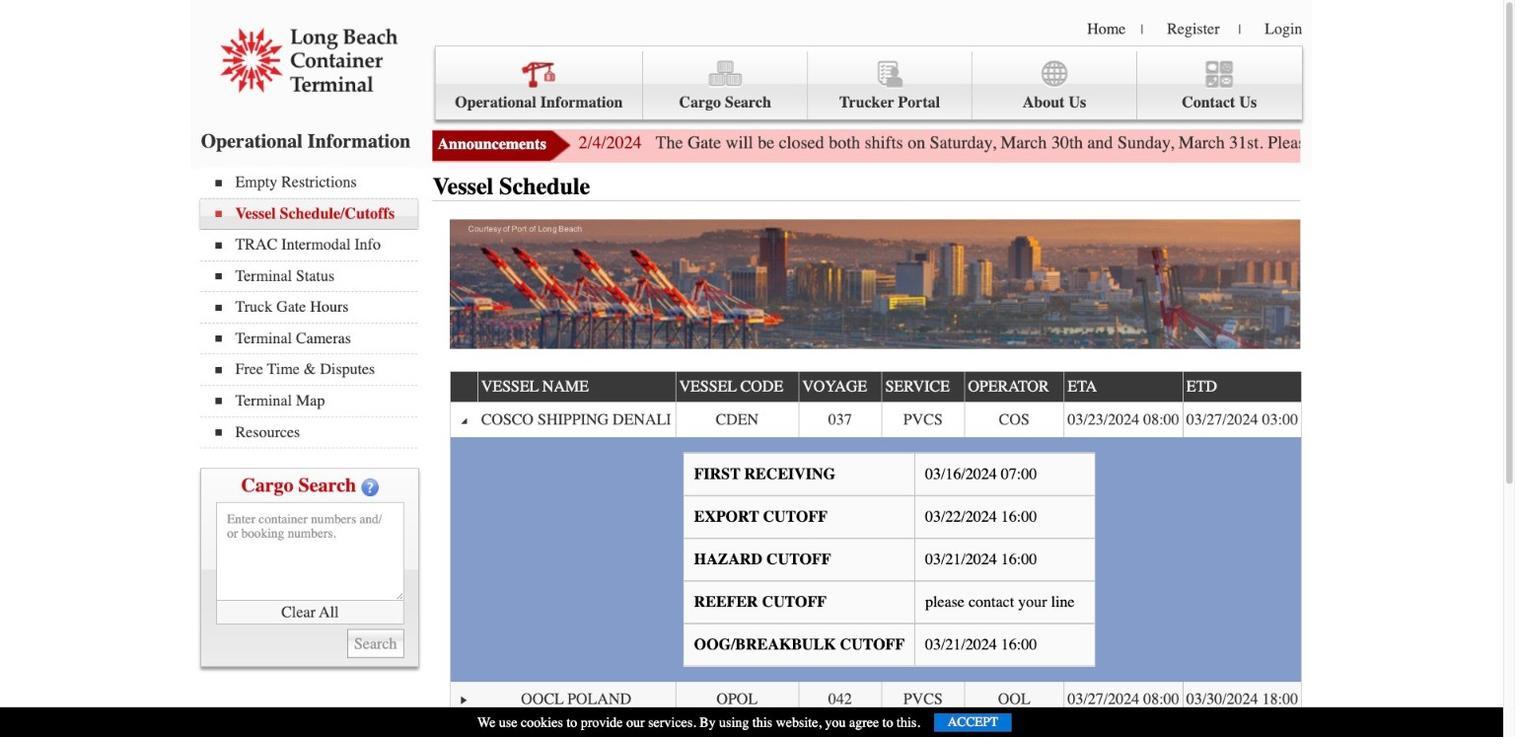 Task type: vqa. For each thing, say whether or not it's contained in the screenshot.
Search inside menu item
no



Task type: locate. For each thing, give the bounding box(es) containing it.
column header
[[451, 372, 477, 402]]

cell
[[451, 402, 477, 437], [477, 402, 675, 437], [675, 402, 799, 437], [799, 402, 882, 437], [882, 402, 964, 437], [964, 402, 1064, 437], [1064, 402, 1183, 437], [1183, 402, 1302, 437], [451, 437, 477, 682], [451, 682, 477, 717], [477, 682, 675, 717], [675, 682, 799, 717], [799, 682, 882, 717], [882, 682, 964, 717], [964, 682, 1064, 717], [1064, 682, 1183, 717], [1183, 682, 1302, 717], [477, 717, 675, 737], [675, 717, 799, 737], [799, 717, 882, 737], [882, 717, 964, 737], [964, 717, 1064, 737], [1064, 717, 1183, 737], [1183, 717, 1302, 737]]

tree grid
[[451, 370, 1303, 737]]

menu bar
[[435, 46, 1303, 120], [201, 167, 428, 448]]

0 horizontal spatial menu bar
[[201, 167, 428, 448]]

row group
[[451, 402, 1302, 737]]

1 horizontal spatial menu bar
[[435, 46, 1303, 120]]

None submit
[[347, 629, 404, 659]]

Enter container numbers and/ or booking numbers.  text field
[[216, 502, 404, 600]]

row
[[451, 370, 1303, 402], [451, 402, 1302, 437], [451, 437, 1302, 682], [451, 682, 1302, 717], [451, 717, 1302, 737]]

0 vertical spatial menu bar
[[435, 46, 1303, 120]]



Task type: describe. For each thing, give the bounding box(es) containing it.
1 vertical spatial menu bar
[[201, 167, 428, 448]]

2 row from the top
[[451, 402, 1302, 437]]

5 row from the top
[[451, 717, 1302, 737]]

4 row from the top
[[451, 682, 1302, 717]]

3 row from the top
[[451, 437, 1302, 682]]

1 row from the top
[[451, 370, 1303, 402]]

column header inside 'row'
[[451, 372, 477, 402]]



